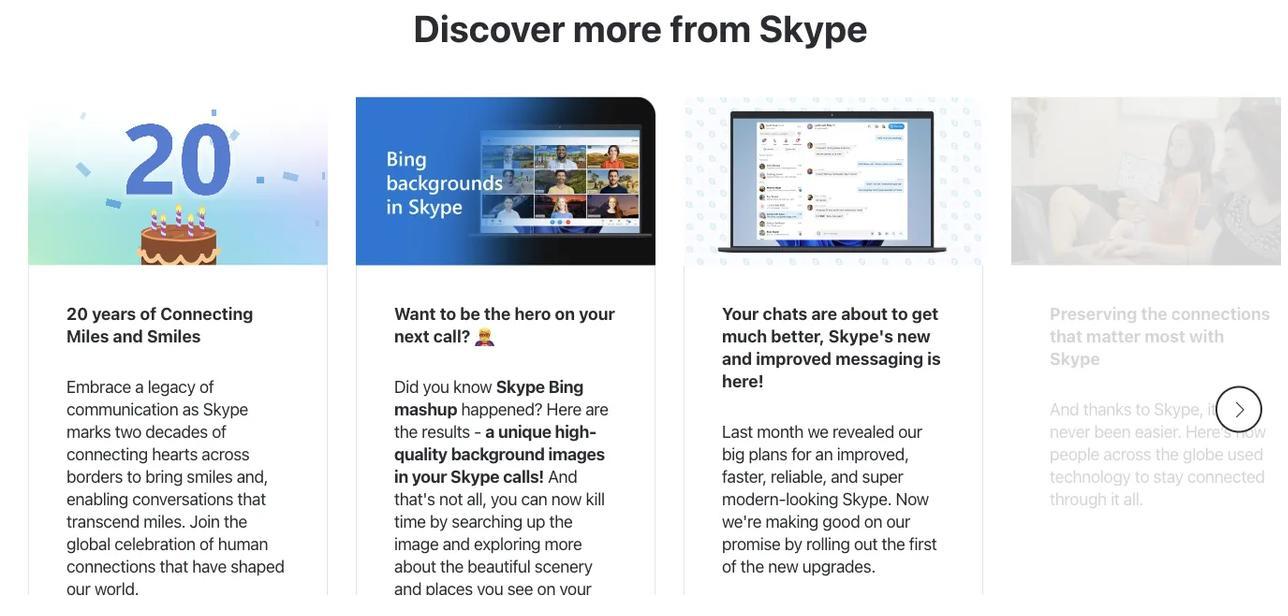 Task type: vqa. For each thing, say whether or not it's contained in the screenshot.
middle the 'to'
yes



Task type: locate. For each thing, give the bounding box(es) containing it.
up
[[527, 513, 545, 533]]

more left the from at the right top of page
[[573, 6, 662, 50]]

new down get in the bottom of the page
[[898, 327, 931, 347]]

1 horizontal spatial by
[[785, 535, 803, 555]]

0 horizontal spatial new
[[768, 558, 799, 578]]

are up the better,
[[812, 305, 838, 325]]

more
[[573, 6, 662, 50], [545, 535, 582, 555]]

0 horizontal spatial a
[[135, 378, 144, 398]]

searching
[[452, 513, 523, 533]]

the inside the happened? here are the results -
[[394, 423, 418, 443]]

results
[[422, 423, 470, 443]]

that down celebration
[[160, 558, 188, 578]]

your down quality
[[412, 468, 447, 488]]

can
[[521, 490, 548, 510]]

smiles
[[187, 468, 233, 488]]

0 horizontal spatial your
[[412, 468, 447, 488]]

a up communication
[[135, 378, 144, 398]]

here
[[547, 400, 582, 420]]

on inside the ​want to be the hero on your next call? 🦸
[[555, 305, 575, 325]]

more up scenery
[[545, 535, 582, 555]]

from
[[670, 6, 752, 50]]

the up human
[[224, 513, 247, 533]]

to left get in the bottom of the page
[[892, 305, 908, 325]]

new inside your chats are about to get much better, skype's new and improved messaging is here!
[[898, 327, 931, 347]]

new
[[898, 327, 931, 347], [768, 558, 799, 578]]

an
[[816, 445, 833, 465]]

your right hero
[[579, 305, 615, 325]]

years
[[92, 305, 136, 325]]

are
[[812, 305, 838, 325], [586, 400, 609, 420]]

last month we revealed our big plans for an improved, faster, reliable, and super modern-looking skype. now we're making good on our promise by rolling out the first of the new upgrades.
[[722, 423, 937, 578]]

and up the here!
[[722, 350, 753, 370]]

1 vertical spatial about
[[394, 558, 436, 578]]

our inside 'embrace a legacy of communication as skype marks two decades of connecting hearts across borders to bring smiles and, enabling conversations that transcend miles. join the global celebration of human connections that have shaped our world.'
[[67, 580, 91, 597]]

your inside a unique high- quality background images in your skype calls!
[[412, 468, 447, 488]]

0 horizontal spatial by
[[430, 513, 448, 533]]

a right "-"
[[486, 423, 495, 443]]

2 vertical spatial our
[[67, 580, 91, 597]]

the up quality
[[394, 423, 418, 443]]

picture of skype modern message chat with side bar. image
[[684, 98, 984, 266]]

on
[[555, 305, 575, 325], [864, 513, 883, 533]]

0 vertical spatial by
[[430, 513, 448, 533]]

1 horizontal spatial on
[[864, 513, 883, 533]]

in
[[394, 468, 408, 488]]

skype inside the skype bing mashup
[[496, 378, 545, 398]]

hero
[[515, 305, 551, 325]]

you down the beautiful
[[477, 580, 503, 597]]

are for here
[[586, 400, 609, 420]]

0 vertical spatial your
[[579, 305, 615, 325]]

marks
[[67, 423, 111, 443]]

places
[[426, 580, 473, 597]]

0 vertical spatial our
[[899, 423, 923, 443]]

and down 'an'
[[831, 468, 858, 488]]

of up smiles
[[140, 305, 156, 325]]

1 horizontal spatial new
[[898, 327, 931, 347]]

new inside last month we revealed our big plans for an improved, faster, reliable, and super modern-looking skype. now we're making good on our promise by rolling out the first of the new upgrades.
[[768, 558, 799, 578]]

0 horizontal spatial that
[[160, 558, 188, 578]]

and down years
[[113, 327, 143, 347]]

making
[[766, 513, 819, 533]]

skype inside a unique high- quality background images in your skype calls!
[[451, 468, 500, 488]]

about up skype's
[[841, 305, 888, 325]]

you
[[423, 378, 449, 398], [491, 490, 517, 510], [477, 580, 503, 597]]

skype's
[[829, 327, 894, 347]]

1 horizontal spatial about
[[841, 305, 888, 325]]

your
[[579, 305, 615, 325], [412, 468, 447, 488]]

first
[[910, 535, 937, 555]]

your chats are about to get much better, skype's new and improved messaging is here!
[[722, 305, 941, 392]]

1 vertical spatial your
[[412, 468, 447, 488]]

that down and,
[[237, 490, 266, 510]]

and
[[548, 468, 578, 488]]

1 vertical spatial by
[[785, 535, 803, 555]]

celebration
[[115, 535, 196, 555]]

now
[[896, 490, 929, 510]]

embrace a legacy of communication as skype marks two decades of connecting hearts across borders to bring smiles and, enabling conversations that transcend miles. join the global celebration of human connections that have shaped our world.
[[67, 378, 285, 597]]

2 horizontal spatial to
[[892, 305, 908, 325]]

by down making
[[785, 535, 803, 555]]

is
[[928, 350, 941, 370]]

hearts
[[152, 445, 198, 465]]

1 vertical spatial you
[[491, 490, 517, 510]]

a inside 'embrace a legacy of communication as skype marks two decades of connecting hearts across borders to bring smiles and, enabling conversations that transcend miles. join the global celebration of human connections that have shaped our world.'
[[135, 378, 144, 398]]

1 horizontal spatial a
[[486, 423, 495, 443]]

about
[[841, 305, 888, 325], [394, 558, 436, 578]]

high-
[[555, 423, 597, 443]]

picture of skype logo and cake celebrating 20 years of skype image
[[28, 98, 328, 266]]

about inside your chats are about to get much better, skype's new and improved messaging is here!
[[841, 305, 888, 325]]

0 vertical spatial on
[[555, 305, 575, 325]]

your
[[722, 305, 759, 325]]

our down now
[[887, 513, 911, 533]]

1 vertical spatial a
[[486, 423, 495, 443]]

1 horizontal spatial to
[[440, 305, 456, 325]]

and down searching
[[443, 535, 470, 555]]

1 vertical spatial new
[[768, 558, 799, 578]]

improved
[[756, 350, 832, 370]]

on right hero
[[555, 305, 575, 325]]

you right all, on the bottom of the page
[[491, 490, 517, 510]]

discover more from skype
[[413, 6, 868, 50]]

communication
[[67, 400, 178, 420]]

that's
[[394, 490, 435, 510]]

good
[[823, 513, 860, 533]]

and
[[113, 327, 143, 347], [722, 350, 753, 370], [831, 468, 858, 488], [443, 535, 470, 555], [394, 580, 422, 597]]

miles.
[[144, 513, 186, 533]]

of right legacy
[[199, 378, 214, 398]]

a unique high- quality background images in your skype calls!
[[394, 423, 605, 488]]

0 vertical spatial about
[[841, 305, 888, 325]]

you up the "mashup"
[[423, 378, 449, 398]]

better,
[[771, 327, 825, 347]]

1 horizontal spatial your
[[579, 305, 615, 325]]

0 horizontal spatial about
[[394, 558, 436, 578]]

are inside the happened? here are the results -
[[586, 400, 609, 420]]

on inside last month we revealed our big plans for an improved, faster, reliable, and super modern-looking skype. now we're making good on our promise by rolling out the first of the new upgrades.
[[864, 513, 883, 533]]

0 vertical spatial you
[[423, 378, 449, 398]]

about inside and that's not all, you can now kill time by searching up the image and exploring more about the beautiful scenery and places you see on
[[394, 558, 436, 578]]

on down skype.
[[864, 513, 883, 533]]

all,
[[467, 490, 487, 510]]

our left world.
[[67, 580, 91, 597]]

of
[[140, 305, 156, 325], [199, 378, 214, 398], [212, 423, 226, 443], [200, 535, 214, 555], [722, 558, 737, 578]]

next
[[394, 327, 430, 347]]

by
[[430, 513, 448, 533], [785, 535, 803, 555]]

are up high- at the bottom left of the page
[[586, 400, 609, 420]]

here!
[[722, 372, 764, 392]]

of down promise
[[722, 558, 737, 578]]

1 horizontal spatial are
[[812, 305, 838, 325]]

0 vertical spatial new
[[898, 327, 931, 347]]

0 vertical spatial a
[[135, 378, 144, 398]]

of up 'across'
[[212, 423, 226, 443]]

to left bring
[[127, 468, 141, 488]]

our up improved,
[[899, 423, 923, 443]]

about down image
[[394, 558, 436, 578]]

1 vertical spatial are
[[586, 400, 609, 420]]

the
[[484, 305, 511, 325], [394, 423, 418, 443], [224, 513, 247, 533], [549, 513, 573, 533], [882, 535, 906, 555], [440, 558, 464, 578], [741, 558, 764, 578]]

a
[[135, 378, 144, 398], [486, 423, 495, 443]]

1 vertical spatial that
[[160, 558, 188, 578]]

modern-
[[722, 490, 786, 510]]

of inside 20 years of connecting miles and smiles
[[140, 305, 156, 325]]

image
[[394, 535, 439, 555]]

0 vertical spatial are
[[812, 305, 838, 325]]

to inside your chats are about to get much better, skype's new and improved messaging is here!
[[892, 305, 908, 325]]

embrace
[[67, 378, 131, 398]]

0 horizontal spatial on
[[555, 305, 575, 325]]

0 horizontal spatial to
[[127, 468, 141, 488]]

the up 🦸 at the left of page
[[484, 305, 511, 325]]

plans
[[749, 445, 788, 465]]

are inside your chats are about to get much better, skype's new and improved messaging is here!
[[812, 305, 838, 325]]

0 vertical spatial that
[[237, 490, 266, 510]]

rolling
[[807, 535, 850, 555]]

1 vertical spatial on
[[864, 513, 883, 533]]

by inside last month we revealed our big plans for an improved, faster, reliable, and super modern-looking skype. now we're making good on our promise by rolling out the first of the new upgrades.
[[785, 535, 803, 555]]

1 vertical spatial more
[[545, 535, 582, 555]]

to left be
[[440, 305, 456, 325]]

see
[[507, 580, 533, 597]]

new down promise
[[768, 558, 799, 578]]

0 horizontal spatial are
[[586, 400, 609, 420]]

decades
[[145, 423, 208, 443]]

by down not
[[430, 513, 448, 533]]

across
[[202, 445, 250, 465]]



Task type: describe. For each thing, give the bounding box(es) containing it.
the down now
[[549, 513, 573, 533]]

join
[[190, 513, 220, 533]]

of inside last month we revealed our big plans for an improved, faster, reliable, and super modern-looking skype. now we're making good on our promise by rolling out the first of the new upgrades.
[[722, 558, 737, 578]]

last
[[722, 423, 753, 443]]

calls!
[[503, 468, 544, 488]]

to inside the ​want to be the hero on your next call? 🦸
[[440, 305, 456, 325]]

now
[[552, 490, 582, 510]]

know
[[453, 378, 492, 398]]

chats
[[763, 305, 808, 325]]

20
[[67, 305, 88, 325]]

enabling
[[67, 490, 128, 510]]

have
[[192, 558, 227, 578]]

human
[[218, 535, 268, 555]]

shaped
[[231, 558, 285, 578]]

2 vertical spatial you
[[477, 580, 503, 597]]

as
[[182, 400, 199, 420]]

discover
[[413, 6, 566, 50]]

time
[[394, 513, 426, 533]]

beautiful
[[468, 558, 531, 578]]

did
[[394, 378, 419, 398]]

upgrades.
[[803, 558, 876, 578]]

skype bing mashup
[[394, 378, 584, 420]]

smiles
[[147, 327, 201, 347]]

and inside your chats are about to get much better, skype's new and improved messaging is here!
[[722, 350, 753, 370]]

🦸
[[474, 327, 491, 347]]

to inside 'embrace a legacy of communication as skype marks two decades of connecting hearts across borders to bring smiles and, enabling conversations that transcend miles. join the global celebration of human connections that have shaped our world.'
[[127, 468, 141, 488]]

scenery
[[535, 558, 593, 578]]

transcend
[[67, 513, 140, 533]]

kill
[[586, 490, 605, 510]]

happened?
[[461, 400, 543, 420]]

connecting
[[160, 305, 253, 325]]

1 horizontal spatial that
[[237, 490, 266, 510]]

reliable,
[[771, 468, 827, 488]]

improved,
[[837, 445, 909, 465]]

call?
[[434, 327, 471, 347]]

conversations
[[132, 490, 233, 510]]

out
[[854, 535, 878, 555]]

​want
[[394, 305, 436, 325]]

unique
[[498, 423, 552, 443]]

get
[[912, 305, 939, 325]]

20 years of connecting miles and smiles
[[67, 305, 253, 347]]

did you know
[[394, 378, 496, 398]]

your inside the ​want to be the hero on your next call? 🦸
[[579, 305, 615, 325]]

more inside and that's not all, you can now kill time by searching up the image and exploring more about the beautiful scenery and places you see on
[[545, 535, 582, 555]]

connecting
[[67, 445, 148, 465]]

global
[[67, 535, 111, 555]]

a inside a unique high- quality background images in your skype calls!
[[486, 423, 495, 443]]

are for chats
[[812, 305, 838, 325]]

the right the 'out'
[[882, 535, 906, 555]]

and left places
[[394, 580, 422, 597]]

messaging
[[836, 350, 924, 370]]

two
[[115, 423, 141, 443]]

not
[[439, 490, 463, 510]]

borders
[[67, 468, 123, 488]]

and,
[[237, 468, 268, 488]]

the inside 'embrace a legacy of communication as skype marks two decades of connecting hearts across borders to bring smiles and, enabling conversations that transcend miles. join the global celebration of human connections that have shaped our world.'
[[224, 513, 247, 533]]

and that's not all, you can now kill time by searching up the image and exploring more about the beautiful scenery and places you see on
[[394, 468, 605, 597]]

we
[[808, 423, 829, 443]]

happened? here are the results -
[[394, 400, 609, 443]]

the inside the ​want to be the hero on your next call? 🦸
[[484, 305, 511, 325]]

be
[[460, 305, 481, 325]]

​want to be the hero on your next call? 🦸
[[394, 305, 615, 347]]

for
[[792, 445, 812, 465]]

revealed
[[833, 423, 895, 443]]

big
[[722, 445, 745, 465]]

of down the join
[[200, 535, 214, 555]]

bring
[[145, 468, 183, 488]]

images
[[549, 445, 605, 465]]

picture of skype light stage call in progress with bing backgrounds and text bing backgrounds in skype. image
[[356, 98, 656, 266]]

legacy
[[148, 378, 195, 398]]

connections
[[67, 558, 156, 578]]

exploring
[[474, 535, 541, 555]]

bing
[[549, 378, 584, 398]]

we're
[[722, 513, 762, 533]]

and inside 20 years of connecting miles and smiles
[[113, 327, 143, 347]]

miles
[[67, 327, 109, 347]]

0 vertical spatial more
[[573, 6, 662, 50]]

mashup
[[394, 400, 457, 420]]

1 vertical spatial our
[[887, 513, 911, 533]]

faster,
[[722, 468, 767, 488]]

month
[[757, 423, 804, 443]]

quality
[[394, 445, 448, 465]]

super
[[862, 468, 904, 488]]

world.
[[95, 580, 139, 597]]

much
[[722, 327, 767, 347]]

looking
[[786, 490, 839, 510]]

by inside and that's not all, you can now kill time by searching up the image and exploring more about the beautiful scenery and places you see on
[[430, 513, 448, 533]]

the down promise
[[741, 558, 764, 578]]

and inside last month we revealed our big plans for an improved, faster, reliable, and super modern-looking skype. now we're making good on our promise by rolling out the first of the new upgrades.
[[831, 468, 858, 488]]

the up places
[[440, 558, 464, 578]]

skype inside 'embrace a legacy of communication as skype marks two decades of connecting hearts across borders to bring smiles and, enabling conversations that transcend miles. join the global celebration of human connections that have shaped our world.'
[[203, 400, 248, 420]]



